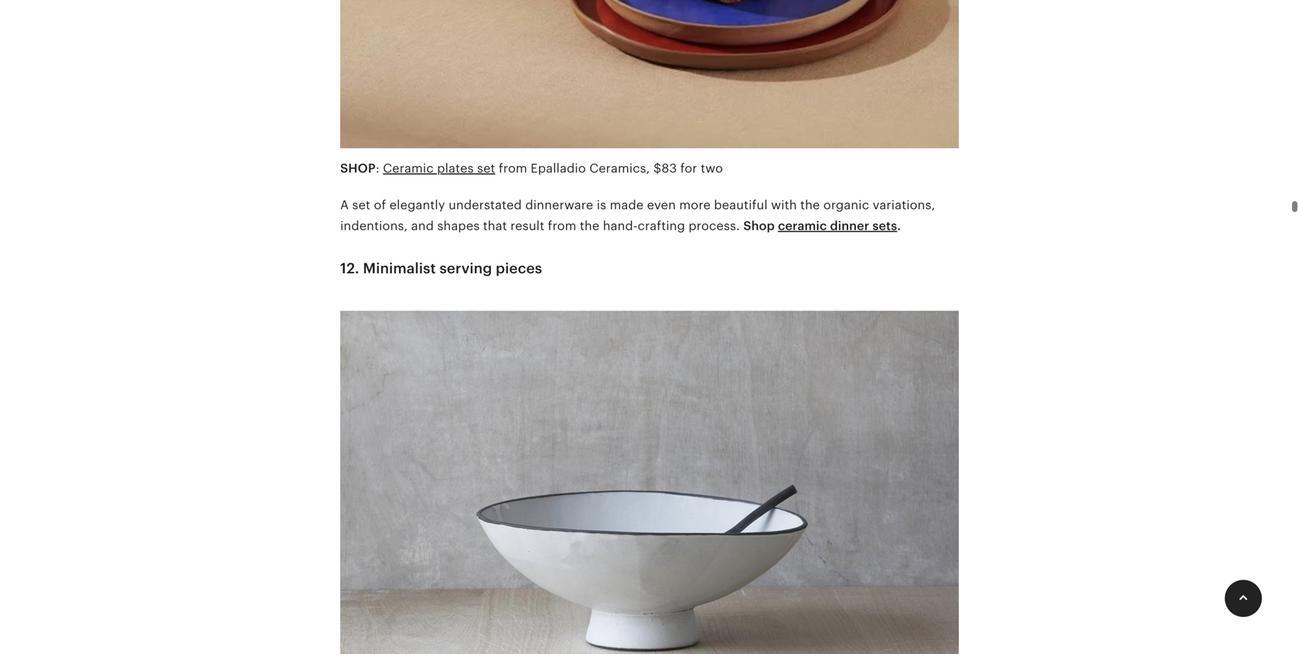 Task type: vqa. For each thing, say whether or not it's contained in the screenshot.
topmost from
yes



Task type: describe. For each thing, give the bounding box(es) containing it.
of
[[374, 197, 386, 211]]

0 vertical spatial set
[[477, 161, 495, 175]]

for
[[680, 161, 697, 175]]

ceramic
[[383, 161, 434, 175]]

0 horizontal spatial from
[[499, 161, 527, 175]]

more
[[679, 197, 711, 211]]

variations,
[[873, 197, 935, 211]]

elegantly
[[390, 197, 445, 211]]

serving
[[440, 260, 492, 276]]

.
[[897, 218, 901, 232]]

with
[[771, 197, 797, 211]]

from inside a set of elegantly understated dinnerware is made even more beautiful with the organic variations, indentions, and shapes that result from the hand-crafting process.
[[548, 218, 576, 232]]

a
[[340, 197, 349, 211]]

0 horizontal spatial the
[[580, 218, 599, 232]]

ceramic plate set image
[[340, 0, 959, 157]]

12.
[[340, 260, 359, 276]]

shop : ceramic plates set from epalladio ceramics, $83 for two
[[340, 161, 723, 175]]

crafting
[[638, 218, 685, 232]]

epalladio
[[531, 161, 586, 175]]

shop
[[743, 218, 775, 232]]

dinner
[[830, 218, 869, 232]]

dinnerware
[[525, 197, 593, 211]]

:
[[376, 161, 380, 175]]

and
[[411, 218, 434, 232]]



Task type: locate. For each thing, give the bounding box(es) containing it.
from
[[499, 161, 527, 175], [548, 218, 576, 232]]

shop
[[340, 161, 376, 175]]

a set of elegantly understated dinnerware is made even more beautiful with the organic variations, indentions, and shapes that result from the hand-crafting process.
[[340, 197, 935, 232]]

0 horizontal spatial set
[[352, 197, 370, 211]]

12. minimalist serving pieces
[[340, 260, 542, 276]]

ceramic plates set link
[[383, 161, 495, 175]]

is
[[597, 197, 606, 211]]

shapes
[[437, 218, 480, 232]]

the down is
[[580, 218, 599, 232]]

1 horizontal spatial set
[[477, 161, 495, 175]]

made
[[610, 197, 644, 211]]

1 horizontal spatial from
[[548, 218, 576, 232]]

sets
[[873, 218, 897, 232]]

that
[[483, 218, 507, 232]]

shop ceramic dinner sets .
[[743, 218, 901, 232]]

process.
[[689, 218, 740, 232]]

1 vertical spatial from
[[548, 218, 576, 232]]

even
[[647, 197, 676, 211]]

1 vertical spatial set
[[352, 197, 370, 211]]

set right plates
[[477, 161, 495, 175]]

indentions,
[[340, 218, 408, 232]]

from left epalladio
[[499, 161, 527, 175]]

understated
[[449, 197, 522, 211]]

0 vertical spatial from
[[499, 161, 527, 175]]

two
[[701, 161, 723, 175]]

ceramic dinner sets link
[[778, 218, 897, 232]]

minimalist
[[363, 260, 436, 276]]

wedding registry idea - ceramic serving bowl image
[[340, 301, 959, 655]]

the up ceramic
[[800, 197, 820, 211]]

ceramics,
[[589, 161, 650, 175]]

set
[[477, 161, 495, 175], [352, 197, 370, 211]]

pieces
[[496, 260, 542, 276]]

hand-
[[603, 218, 638, 232]]

$83
[[653, 161, 677, 175]]

result
[[510, 218, 544, 232]]

0 vertical spatial the
[[800, 197, 820, 211]]

set inside a set of elegantly understated dinnerware is made even more beautiful with the organic variations, indentions, and shapes that result from the hand-crafting process.
[[352, 197, 370, 211]]

1 horizontal spatial the
[[800, 197, 820, 211]]

set right the 'a'
[[352, 197, 370, 211]]

plates
[[437, 161, 474, 175]]

the
[[800, 197, 820, 211], [580, 218, 599, 232]]

beautiful
[[714, 197, 768, 211]]

ceramic
[[778, 218, 827, 232]]

from down the dinnerware
[[548, 218, 576, 232]]

1 vertical spatial the
[[580, 218, 599, 232]]

organic
[[823, 197, 869, 211]]



